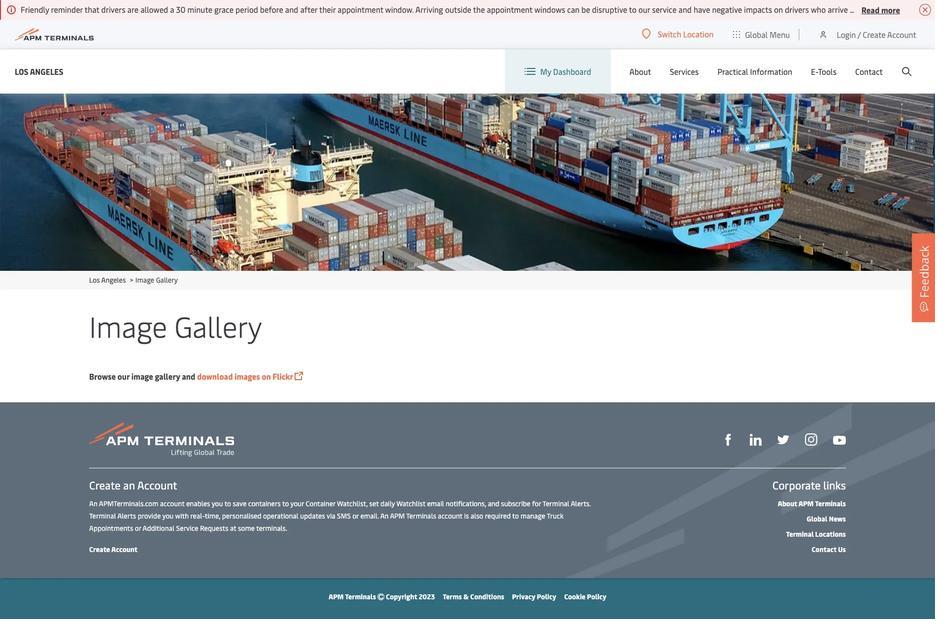 Task type: describe. For each thing, give the bounding box(es) containing it.
about for about
[[630, 66, 651, 77]]

service
[[652, 4, 677, 15]]

and inside an apmterminals.com account enables you to save containers to your container watchlist, set daily watchlist email notifications, and subscribe for terminal alerts. terminal alerts provide you with real-time, personalised operational updates via sms or email. an apm terminals account is also required to manage truck appointments or additional service requests at some terminals.
[[488, 499, 499, 509]]

angeles for los angeles > image gallery
[[101, 275, 126, 285]]

1 drivers from the left
[[101, 4, 125, 15]]

watchlist
[[396, 499, 425, 509]]

be
[[582, 4, 590, 15]]

about for about apm terminals
[[778, 499, 797, 509]]

sms
[[337, 511, 351, 521]]

image
[[131, 371, 153, 382]]

los angeles pier 400 image
[[0, 94, 935, 271]]

2 horizontal spatial on
[[850, 4, 859, 15]]

cookie policy link
[[564, 592, 607, 602]]

alerts
[[118, 511, 136, 521]]

menu
[[770, 29, 790, 40]]

contact us link
[[812, 545, 846, 554]]

period
[[236, 4, 258, 15]]

create account
[[89, 545, 138, 554]]

create for create an account
[[89, 478, 121, 493]]

set
[[369, 499, 379, 509]]

policy for privacy policy
[[537, 592, 556, 602]]

services button
[[670, 49, 699, 94]]

2 vertical spatial terminal
[[786, 530, 814, 539]]

2 horizontal spatial apm
[[799, 499, 814, 509]]

and left after
[[285, 4, 298, 15]]

cookie
[[564, 592, 586, 602]]

you tube link
[[833, 433, 846, 446]]

0 vertical spatial an
[[89, 499, 97, 509]]

windows
[[534, 4, 565, 15]]

contact for contact us
[[812, 545, 837, 554]]

download images on flickr link
[[197, 371, 293, 382]]

about apm terminals link
[[778, 499, 846, 509]]

email
[[427, 499, 444, 509]]

conditions
[[470, 592, 504, 602]]

linkedin__x28_alt_x29__3_ link
[[750, 433, 762, 446]]

flickr
[[273, 371, 293, 382]]

0 horizontal spatial los angeles link
[[15, 65, 63, 78]]

account inside 'link'
[[887, 29, 917, 40]]

shape link
[[722, 433, 734, 446]]

fill 44 link
[[778, 433, 789, 446]]

1 vertical spatial an
[[380, 511, 389, 521]]

to left the save
[[225, 499, 231, 509]]

information
[[750, 66, 792, 77]]

outside
[[445, 4, 471, 15]]

my dashboard
[[540, 66, 591, 77]]

e-
[[811, 66, 818, 77]]

terms
[[443, 592, 462, 602]]

login
[[837, 29, 856, 40]]

arriving
[[416, 4, 443, 15]]

to left your in the left bottom of the page
[[282, 499, 289, 509]]

los angeles
[[15, 66, 63, 77]]

for
[[532, 499, 541, 509]]

browse
[[89, 371, 116, 382]]

privacy
[[512, 592, 535, 602]]

about button
[[630, 49, 651, 94]]

privacy policy link
[[512, 592, 556, 602]]

1 horizontal spatial you
[[212, 499, 223, 509]]

0 horizontal spatial apm
[[329, 592, 344, 602]]

who
[[811, 4, 826, 15]]

cookie policy
[[564, 592, 607, 602]]

0 vertical spatial account
[[160, 499, 185, 509]]

apmt footer logo image
[[89, 422, 234, 457]]

feedback button
[[912, 233, 935, 322]]

&
[[463, 592, 469, 602]]

apmterminals.com
[[99, 499, 158, 509]]

1 vertical spatial our
[[118, 371, 130, 382]]

global for global menu
[[745, 29, 768, 40]]

2 drivers from the left
[[785, 4, 809, 15]]

twitter image
[[778, 434, 789, 446]]

read more
[[862, 4, 900, 15]]

arri
[[923, 4, 935, 15]]

your
[[290, 499, 304, 509]]

image gallery
[[89, 306, 262, 345]]

download
[[197, 371, 233, 382]]

login / create account link
[[819, 20, 917, 49]]

save
[[233, 499, 247, 509]]

after
[[300, 4, 318, 15]]

truck
[[547, 511, 564, 521]]

0 vertical spatial our
[[639, 4, 650, 15]]

location
[[683, 29, 714, 39]]

email.
[[361, 511, 379, 521]]

my
[[540, 66, 551, 77]]

e-tools
[[811, 66, 837, 77]]

1 horizontal spatial on
[[774, 4, 783, 15]]

news
[[829, 514, 846, 524]]

more
[[881, 4, 900, 15]]

contact us
[[812, 545, 846, 554]]

switch
[[658, 29, 681, 39]]

and left have at the top right of page
[[679, 4, 692, 15]]

copyright
[[386, 592, 417, 602]]

create an account
[[89, 478, 177, 493]]

also
[[471, 511, 483, 521]]

additional
[[143, 524, 175, 533]]

is
[[464, 511, 469, 521]]

global news link
[[807, 514, 846, 524]]

terminals.
[[256, 524, 287, 533]]

login / create account
[[837, 29, 917, 40]]

1 horizontal spatial los angeles link
[[89, 275, 126, 285]]

0 vertical spatial or
[[353, 511, 359, 521]]



Task type: locate. For each thing, give the bounding box(es) containing it.
0 horizontal spatial los
[[15, 66, 28, 77]]

facebook image
[[722, 434, 734, 446]]

contact
[[855, 66, 883, 77], [812, 545, 837, 554]]

0 horizontal spatial angeles
[[30, 66, 63, 77]]

download images on flickr
[[197, 371, 293, 382]]

gallery
[[155, 371, 180, 382]]

1 horizontal spatial terminals
[[406, 511, 436, 521]]

0 horizontal spatial policy
[[537, 592, 556, 602]]

notifications,
[[446, 499, 486, 509]]

0 vertical spatial you
[[212, 499, 223, 509]]

apm down corporate links
[[799, 499, 814, 509]]

our left image
[[118, 371, 130, 382]]

1 horizontal spatial los
[[89, 275, 100, 285]]

window.
[[385, 4, 414, 15]]

an
[[123, 478, 135, 493]]

and right gallery
[[182, 371, 195, 382]]

to down 'subscribe'
[[512, 511, 519, 521]]

1 vertical spatial you
[[162, 511, 174, 521]]

account right an
[[137, 478, 177, 493]]

2 vertical spatial account
[[111, 545, 138, 554]]

terminal up appointments
[[89, 511, 116, 521]]

about down "corporate"
[[778, 499, 797, 509]]

about apm terminals
[[778, 499, 846, 509]]

1 vertical spatial or
[[135, 524, 141, 533]]

create down appointments
[[89, 545, 110, 554]]

can
[[567, 4, 580, 15]]

an apmterminals.com account enables you to save containers to your container watchlist, set daily watchlist email notifications, and subscribe for terminal alerts. terminal alerts provide you with real-time, personalised operational updates via sms or email. an apm terminals account is also required to manage truck appointments or additional service requests at some terminals.
[[89, 499, 591, 533]]

1 vertical spatial apm
[[390, 511, 405, 521]]

1 vertical spatial create
[[89, 478, 121, 493]]

and up 'required'
[[488, 499, 499, 509]]

ⓒ
[[378, 592, 384, 602]]

1 vertical spatial terminal
[[89, 511, 116, 521]]

global left the menu
[[745, 29, 768, 40]]

or down alerts
[[135, 524, 141, 533]]

0 vertical spatial angeles
[[30, 66, 63, 77]]

terminal locations link
[[786, 530, 846, 539]]

tools
[[818, 66, 837, 77]]

0 vertical spatial los
[[15, 66, 28, 77]]

apm inside an apmterminals.com account enables you to save containers to your container watchlist, set daily watchlist email notifications, and subscribe for terminal alerts. terminal alerts provide you with real-time, personalised operational updates via sms or email. an apm terminals account is also required to manage truck appointments or additional service requests at some terminals.
[[390, 511, 405, 521]]

terminal down global news
[[786, 530, 814, 539]]

updates
[[300, 511, 325, 521]]

some
[[238, 524, 255, 533]]

images
[[235, 371, 260, 382]]

1 horizontal spatial an
[[380, 511, 389, 521]]

0 horizontal spatial appointment
[[338, 4, 383, 15]]

required
[[485, 511, 511, 521]]

contact down login / create account 'link'
[[855, 66, 883, 77]]

2 horizontal spatial terminals
[[815, 499, 846, 509]]

1 vertical spatial image
[[89, 306, 167, 345]]

operational
[[263, 511, 299, 521]]

1 horizontal spatial that
[[907, 4, 922, 15]]

1 vertical spatial los
[[89, 275, 100, 285]]

manage
[[521, 511, 545, 521]]

image right the '>'
[[135, 275, 154, 285]]

terms & conditions
[[443, 592, 504, 602]]

personalised
[[222, 511, 261, 521]]

1 horizontal spatial drivers
[[785, 4, 809, 15]]

image down the '>'
[[89, 306, 167, 345]]

0 horizontal spatial account
[[160, 499, 185, 509]]

grace
[[214, 4, 234, 15]]

0 horizontal spatial on
[[262, 371, 271, 382]]

1 vertical spatial global
[[807, 514, 828, 524]]

global news
[[807, 514, 846, 524]]

contact button
[[855, 49, 883, 94]]

appointments
[[89, 524, 133, 533]]

0 vertical spatial contact
[[855, 66, 883, 77]]

1 horizontal spatial appointment
[[487, 4, 533, 15]]

locations
[[815, 530, 846, 539]]

account down appointments
[[111, 545, 138, 554]]

los
[[15, 66, 28, 77], [89, 275, 100, 285]]

about left services popup button
[[630, 66, 651, 77]]

apm left "ⓒ"
[[329, 592, 344, 602]]

0 horizontal spatial terminal
[[89, 511, 116, 521]]

2 vertical spatial terminals
[[345, 592, 376, 602]]

appointment right the
[[487, 4, 533, 15]]

create right /
[[863, 29, 886, 40]]

real-
[[190, 511, 205, 521]]

1 horizontal spatial apm
[[390, 511, 405, 521]]

contact down locations
[[812, 545, 837, 554]]

1 appointment from the left
[[338, 4, 383, 15]]

2 vertical spatial apm
[[329, 592, 344, 602]]

the
[[473, 4, 485, 15]]

0 horizontal spatial global
[[745, 29, 768, 40]]

enables
[[186, 499, 210, 509]]

allowed
[[141, 4, 168, 15]]

daily
[[380, 499, 395, 509]]

1 that from the left
[[85, 4, 99, 15]]

account down drivers
[[887, 29, 917, 40]]

1 vertical spatial about
[[778, 499, 797, 509]]

0 vertical spatial terminal
[[543, 499, 570, 509]]

0 vertical spatial account
[[887, 29, 917, 40]]

2 policy from the left
[[587, 592, 607, 602]]

to right disruptive
[[629, 4, 637, 15]]

0 vertical spatial los angeles link
[[15, 65, 63, 78]]

account up with
[[160, 499, 185, 509]]

1 vertical spatial angeles
[[101, 275, 126, 285]]

you up time,
[[212, 499, 223, 509]]

apm terminals ⓒ copyright 2023
[[329, 592, 435, 602]]

terminals inside an apmterminals.com account enables you to save containers to your container watchlist, set daily watchlist email notifications, and subscribe for terminal alerts. terminal alerts provide you with real-time, personalised operational updates via sms or email. an apm terminals account is also required to manage truck appointments or additional service requests at some terminals.
[[406, 511, 436, 521]]

0 horizontal spatial or
[[135, 524, 141, 533]]

1 horizontal spatial about
[[778, 499, 797, 509]]

policy right privacy
[[537, 592, 556, 602]]

terminal
[[543, 499, 570, 509], [89, 511, 116, 521], [786, 530, 814, 539]]

create account link
[[89, 545, 138, 554]]

an down daily
[[380, 511, 389, 521]]

2023
[[419, 592, 435, 602]]

on left time.
[[850, 4, 859, 15]]

terminals up global news link
[[815, 499, 846, 509]]

appointment right the their on the top of the page
[[338, 4, 383, 15]]

us
[[838, 545, 846, 554]]

read more button
[[862, 3, 900, 16]]

friendly
[[21, 4, 49, 15]]

close alert image
[[919, 4, 931, 16]]

0 vertical spatial create
[[863, 29, 886, 40]]

global menu button
[[724, 19, 800, 49]]

time,
[[205, 511, 220, 521]]

1 horizontal spatial angeles
[[101, 275, 126, 285]]

1 vertical spatial gallery
[[174, 306, 262, 345]]

impacts
[[744, 4, 772, 15]]

2 appointment from the left
[[487, 4, 533, 15]]

1 vertical spatial los angeles link
[[89, 275, 126, 285]]

global for global news
[[807, 514, 828, 524]]

terms & conditions link
[[443, 592, 504, 602]]

global inside 'global menu' button
[[745, 29, 768, 40]]

terminals
[[815, 499, 846, 509], [406, 511, 436, 521], [345, 592, 376, 602]]

on left flickr
[[262, 371, 271, 382]]

1 horizontal spatial or
[[353, 511, 359, 521]]

1 vertical spatial terminals
[[406, 511, 436, 521]]

or right sms
[[353, 511, 359, 521]]

0 horizontal spatial an
[[89, 499, 97, 509]]

appointment
[[338, 4, 383, 15], [487, 4, 533, 15]]

watchlist,
[[337, 499, 368, 509]]

links
[[824, 478, 846, 493]]

create inside 'link'
[[863, 29, 886, 40]]

los for los angeles
[[15, 66, 28, 77]]

drivers left who
[[785, 4, 809, 15]]

0 vertical spatial about
[[630, 66, 651, 77]]

2 that from the left
[[907, 4, 922, 15]]

a
[[170, 4, 174, 15]]

1 vertical spatial contact
[[812, 545, 837, 554]]

an up appointments
[[89, 499, 97, 509]]

los for los angeles > image gallery
[[89, 275, 100, 285]]

0 vertical spatial terminals
[[815, 499, 846, 509]]

before
[[260, 4, 283, 15]]

instagram image
[[805, 434, 817, 446]]

corporate
[[773, 478, 821, 493]]

switch location
[[658, 29, 714, 39]]

2 horizontal spatial terminal
[[786, 530, 814, 539]]

arrive
[[828, 4, 848, 15]]

account
[[160, 499, 185, 509], [438, 511, 463, 521]]

1 horizontal spatial global
[[807, 514, 828, 524]]

terminals down watchlist
[[406, 511, 436, 521]]

terminal up truck
[[543, 499, 570, 509]]

on right impacts
[[774, 4, 783, 15]]

1 horizontal spatial policy
[[587, 592, 607, 602]]

policy right cookie
[[587, 592, 607, 602]]

create for create account
[[89, 545, 110, 554]]

practical information button
[[718, 49, 792, 94]]

container
[[306, 499, 336, 509]]

youtube image
[[833, 436, 846, 445]]

services
[[670, 66, 699, 77]]

you left with
[[162, 511, 174, 521]]

dashboard
[[553, 66, 591, 77]]

that
[[85, 4, 99, 15], [907, 4, 922, 15]]

create left an
[[89, 478, 121, 493]]

service
[[176, 524, 198, 533]]

0 horizontal spatial our
[[118, 371, 130, 382]]

global up terminal locations link
[[807, 514, 828, 524]]

disruptive
[[592, 4, 627, 15]]

0 vertical spatial gallery
[[156, 275, 178, 285]]

angeles for los angeles
[[30, 66, 63, 77]]

terminal locations
[[786, 530, 846, 539]]

1 horizontal spatial our
[[639, 4, 650, 15]]

and
[[285, 4, 298, 15], [679, 4, 692, 15], [182, 371, 195, 382], [488, 499, 499, 509]]

0 horizontal spatial drivers
[[101, 4, 125, 15]]

e-tools button
[[811, 49, 837, 94]]

1 vertical spatial account
[[137, 478, 177, 493]]

los angeles > image gallery
[[89, 275, 178, 285]]

contact for contact
[[855, 66, 883, 77]]

linkedin image
[[750, 434, 762, 446]]

1 horizontal spatial account
[[438, 511, 463, 521]]

corporate links
[[773, 478, 846, 493]]

0 horizontal spatial about
[[630, 66, 651, 77]]

0 vertical spatial global
[[745, 29, 768, 40]]

terminals left "ⓒ"
[[345, 592, 376, 602]]

1 horizontal spatial contact
[[855, 66, 883, 77]]

0 horizontal spatial you
[[162, 511, 174, 521]]

time.
[[861, 4, 878, 15]]

account left is
[[438, 511, 463, 521]]

privacy policy
[[512, 592, 556, 602]]

practical information
[[718, 66, 792, 77]]

/
[[858, 29, 861, 40]]

0 horizontal spatial that
[[85, 4, 99, 15]]

0 vertical spatial apm
[[799, 499, 814, 509]]

2 vertical spatial create
[[89, 545, 110, 554]]

our left service
[[639, 4, 650, 15]]

my dashboard button
[[525, 49, 591, 94]]

0 horizontal spatial contact
[[812, 545, 837, 554]]

1 horizontal spatial terminal
[[543, 499, 570, 509]]

about
[[630, 66, 651, 77], [778, 499, 797, 509]]

read
[[862, 4, 880, 15]]

drivers left "are"
[[101, 4, 125, 15]]

containers
[[248, 499, 281, 509]]

that left arri
[[907, 4, 922, 15]]

1 policy from the left
[[537, 592, 556, 602]]

that right reminder
[[85, 4, 99, 15]]

policy for cookie policy
[[587, 592, 607, 602]]

provide
[[138, 511, 161, 521]]

apm down daily
[[390, 511, 405, 521]]

0 horizontal spatial terminals
[[345, 592, 376, 602]]

0 vertical spatial image
[[135, 275, 154, 285]]

1 vertical spatial account
[[438, 511, 463, 521]]



Task type: vqa. For each thing, say whether or not it's contained in the screenshot.
topmost Gallery
yes



